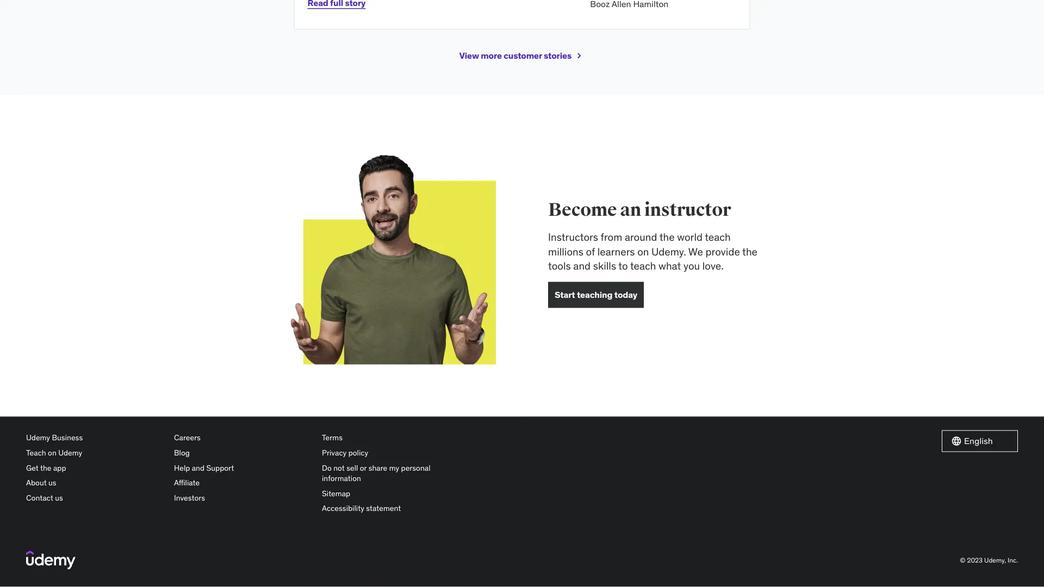 Task type: vqa. For each thing, say whether or not it's contained in the screenshot.
Terms
yes



Task type: describe. For each thing, give the bounding box(es) containing it.
affiliate
[[174, 479, 200, 488]]

or
[[360, 464, 367, 473]]

small image
[[952, 437, 963, 447]]

sitemap
[[322, 489, 351, 499]]

start teaching today
[[555, 290, 638, 301]]

world
[[678, 231, 703, 244]]

instructor
[[645, 199, 732, 222]]

of
[[586, 245, 595, 258]]

support
[[207, 464, 234, 473]]

careers link
[[174, 431, 313, 446]]

an
[[621, 199, 642, 222]]

start teaching today link
[[549, 282, 644, 309]]

blog
[[174, 449, 190, 458]]

english
[[965, 436, 994, 447]]

1 horizontal spatial udemy
[[58, 449, 82, 458]]

sell
[[347, 464, 358, 473]]

today
[[615, 290, 638, 301]]

teach on udemy link
[[26, 446, 165, 461]]

provide
[[706, 245, 741, 258]]

learners
[[598, 245, 635, 258]]

careers blog help and support affiliate investors
[[174, 434, 234, 503]]

blog link
[[174, 446, 313, 461]]

udemy business link
[[26, 431, 165, 446]]

get the app link
[[26, 461, 165, 476]]

1 vertical spatial us
[[55, 494, 63, 503]]

millions
[[549, 245, 584, 258]]

instructors
[[549, 231, 599, 244]]

inc.
[[1009, 557, 1019, 565]]

contact
[[26, 494, 53, 503]]

on inside udemy business teach on udemy get the app about us contact us
[[48, 449, 57, 458]]

view more customer stories link
[[460, 43, 585, 69]]

terms privacy policy do not sell or share my personal information sitemap accessibility statement
[[322, 434, 431, 514]]

0 horizontal spatial teach
[[631, 260, 657, 273]]

we
[[689, 245, 704, 258]]

sitemap link
[[322, 487, 462, 502]]

about us link
[[26, 476, 165, 491]]

my
[[390, 464, 400, 473]]

2023
[[968, 557, 984, 565]]

statement
[[366, 504, 401, 514]]

terms
[[322, 434, 343, 443]]

do not sell or share my personal information button
[[322, 461, 462, 487]]

view more customer stories
[[460, 50, 572, 62]]

terms link
[[322, 431, 462, 446]]

privacy policy link
[[322, 446, 462, 461]]

customer
[[504, 50, 543, 62]]



Task type: locate. For each thing, give the bounding box(es) containing it.
the
[[660, 231, 675, 244], [743, 245, 758, 258], [40, 464, 51, 473]]

about
[[26, 479, 47, 488]]

0 horizontal spatial on
[[48, 449, 57, 458]]

more
[[481, 50, 502, 62]]

love.
[[703, 260, 724, 273]]

udemy business teach on udemy get the app about us contact us
[[26, 434, 83, 503]]

from
[[601, 231, 623, 244]]

2 horizontal spatial the
[[743, 245, 758, 258]]

accessibility
[[322, 504, 365, 514]]

teach
[[705, 231, 731, 244], [631, 260, 657, 273]]

us right contact
[[55, 494, 63, 503]]

next image
[[574, 51, 585, 62]]

and inside careers blog help and support affiliate investors
[[192, 464, 205, 473]]

get
[[26, 464, 39, 473]]

the up the udemy.
[[660, 231, 675, 244]]

udemy.
[[652, 245, 687, 258]]

to
[[619, 260, 628, 273]]

1 horizontal spatial teach
[[705, 231, 731, 244]]

©
[[961, 557, 966, 565]]

affiliate link
[[174, 476, 313, 491]]

stories
[[544, 50, 572, 62]]

0 horizontal spatial the
[[40, 464, 51, 473]]

1 horizontal spatial and
[[574, 260, 591, 273]]

0 horizontal spatial udemy
[[26, 434, 50, 443]]

careers
[[174, 434, 201, 443]]

on inside the instructors from around the world teach millions of learners on udemy. we provide the tools and skills to teach what you love.
[[638, 245, 650, 258]]

teach
[[26, 449, 46, 458]]

udemy down business
[[58, 449, 82, 458]]

© 2023 udemy, inc.
[[961, 557, 1019, 565]]

privacy
[[322, 449, 347, 458]]

1 vertical spatial on
[[48, 449, 57, 458]]

start
[[555, 290, 576, 301]]

us
[[48, 479, 56, 488], [55, 494, 63, 503]]

2 vertical spatial the
[[40, 464, 51, 473]]

personal
[[401, 464, 431, 473]]

information
[[322, 474, 361, 484]]

skills
[[594, 260, 617, 273]]

0 vertical spatial udemy
[[26, 434, 50, 443]]

share
[[369, 464, 388, 473]]

0 vertical spatial us
[[48, 479, 56, 488]]

teaching
[[577, 290, 613, 301]]

the right provide
[[743, 245, 758, 258]]

0 vertical spatial the
[[660, 231, 675, 244]]

0 vertical spatial and
[[574, 260, 591, 273]]

and inside the instructors from around the world teach millions of learners on udemy. we provide the tools and skills to teach what you love.
[[574, 260, 591, 273]]

udemy
[[26, 434, 50, 443], [58, 449, 82, 458]]

1 vertical spatial and
[[192, 464, 205, 473]]

1 vertical spatial udemy
[[58, 449, 82, 458]]

and
[[574, 260, 591, 273], [192, 464, 205, 473]]

the inside udemy business teach on udemy get the app about us contact us
[[40, 464, 51, 473]]

0 vertical spatial teach
[[705, 231, 731, 244]]

view
[[460, 50, 479, 62]]

contact us link
[[26, 491, 165, 506]]

on right the teach
[[48, 449, 57, 458]]

around
[[625, 231, 658, 244]]

accessibility statement link
[[322, 502, 462, 517]]

1 horizontal spatial the
[[660, 231, 675, 244]]

help and support link
[[174, 461, 313, 476]]

become
[[549, 199, 617, 222]]

not
[[334, 464, 345, 473]]

teach right to
[[631, 260, 657, 273]]

udemy image
[[26, 552, 76, 570]]

instructors from around the world teach millions of learners on udemy. we provide the tools and skills to teach what you love.
[[549, 231, 758, 273]]

investors
[[174, 494, 205, 503]]

1 vertical spatial the
[[743, 245, 758, 258]]

and right the help
[[192, 464, 205, 473]]

1 vertical spatial teach
[[631, 260, 657, 273]]

udemy,
[[985, 557, 1007, 565]]

udemy up the teach
[[26, 434, 50, 443]]

become an instructor
[[549, 199, 732, 222]]

0 vertical spatial on
[[638, 245, 650, 258]]

us right the about at the bottom left of page
[[48, 479, 56, 488]]

on
[[638, 245, 650, 258], [48, 449, 57, 458]]

business
[[52, 434, 83, 443]]

you
[[684, 260, 701, 273]]

english button
[[943, 431, 1019, 453]]

teach up provide
[[705, 231, 731, 244]]

help
[[174, 464, 190, 473]]

0 horizontal spatial and
[[192, 464, 205, 473]]

what
[[659, 260, 682, 273]]

the right the get
[[40, 464, 51, 473]]

on down around
[[638, 245, 650, 258]]

app
[[53, 464, 66, 473]]

do
[[322, 464, 332, 473]]

policy
[[349, 449, 369, 458]]

1 horizontal spatial on
[[638, 245, 650, 258]]

tools
[[549, 260, 571, 273]]

investors link
[[174, 491, 313, 506]]

and down "of" on the top right of the page
[[574, 260, 591, 273]]



